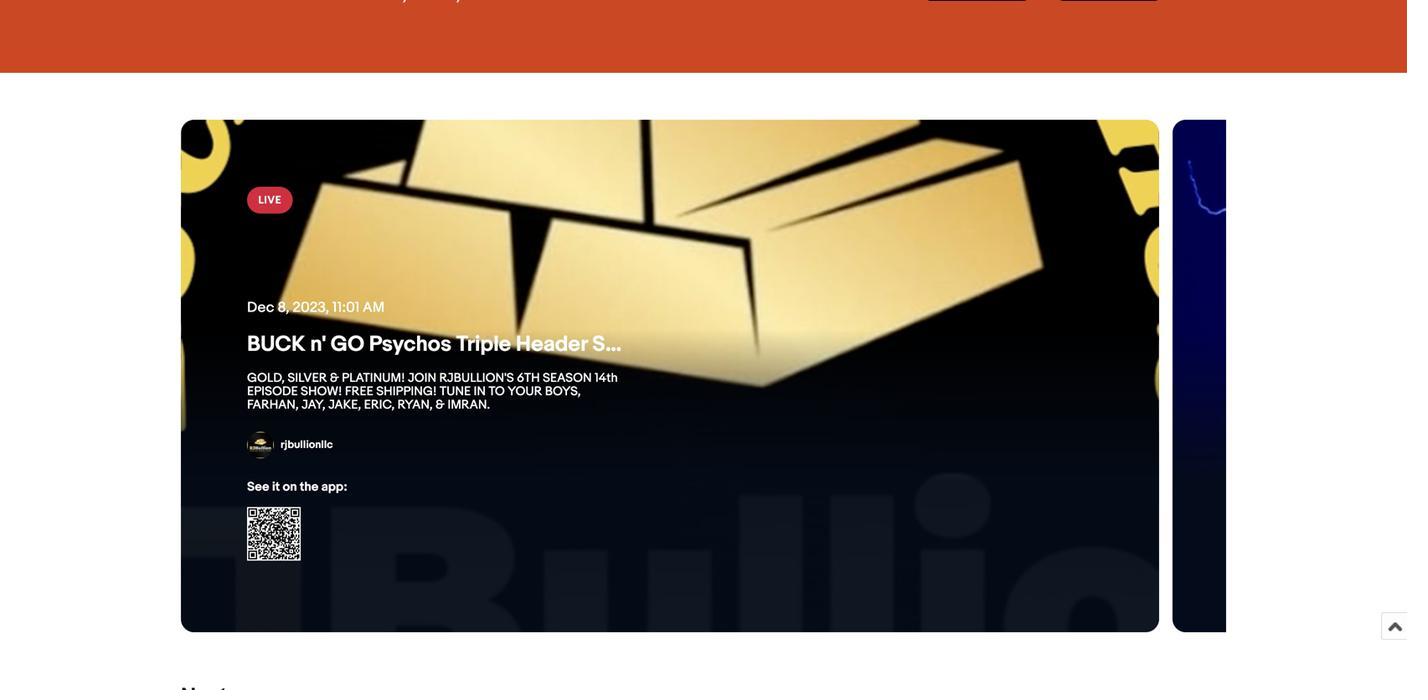 Task type: describe. For each thing, give the bounding box(es) containing it.
14th
[[595, 371, 618, 386]]

silver
[[288, 371, 327, 386]]

platinum!
[[342, 371, 405, 386]]

shipping!
[[376, 384, 437, 399]]

6,
[[670, 332, 688, 358]]

11:01
[[332, 299, 359, 317]]

eric,
[[364, 397, 395, 412]]

ryan,
[[397, 397, 433, 412]]

episode
[[693, 332, 773, 358]]

on
[[283, 479, 297, 495]]

tune
[[440, 384, 471, 399]]

it
[[272, 479, 280, 495]]

rjbullionllc link
[[247, 432, 333, 459]]

rjbullionllc image
[[247, 432, 274, 459]]

imran.
[[448, 397, 490, 412]]

jake,
[[328, 397, 361, 412]]

n'
[[310, 332, 326, 358]]

gold, silver & platinum! join rjbullion's 6th season 14th episode show! free shipping! tune in to your boys, farhan, jay, jake, eric, ryan, & imran.
[[247, 371, 618, 412]]

2023,
[[293, 299, 329, 317]]

gold,
[[247, 371, 285, 386]]

to
[[489, 384, 505, 399]]

6th
[[517, 371, 540, 386]]

0 horizontal spatial &
[[330, 371, 339, 386]]

header
[[516, 332, 587, 358]]

see
[[247, 479, 269, 495]]

your
[[508, 384, 542, 399]]

in
[[474, 384, 486, 399]]

triple
[[456, 332, 511, 358]]

season
[[543, 371, 592, 386]]

episode
[[247, 384, 298, 399]]

boys,
[[545, 384, 581, 399]]

buck
[[247, 332, 305, 358]]



Task type: locate. For each thing, give the bounding box(es) containing it.
am
[[363, 299, 385, 317]]

go
[[331, 332, 364, 358]]

buck n' go psychos triple header season 6, episode 20
[[247, 332, 803, 358]]

dec 8, 2023, 11:01 am
[[247, 299, 385, 317]]

& right ryan,
[[436, 397, 445, 412]]

qrcode image
[[247, 507, 301, 561]]

rjbullionllc
[[281, 438, 333, 451]]

& right silver
[[330, 371, 339, 386]]

see it on the app:
[[247, 479, 347, 495]]

join
[[408, 371, 436, 386]]

dec
[[247, 299, 274, 317]]

1 horizontal spatial &
[[436, 397, 445, 412]]

the
[[300, 479, 318, 495]]

farhan,
[[247, 397, 299, 412]]

free
[[345, 384, 373, 399]]

0 vertical spatial &
[[330, 371, 339, 386]]

jay,
[[302, 397, 325, 412]]

8,
[[277, 299, 289, 317]]

live
[[258, 194, 282, 207]]

show!
[[301, 384, 342, 399]]

psychos
[[369, 332, 452, 358]]

app:
[[321, 479, 347, 495]]

20
[[777, 332, 803, 358]]

rjbullion's
[[439, 371, 514, 386]]

1 vertical spatial &
[[436, 397, 445, 412]]

&
[[330, 371, 339, 386], [436, 397, 445, 412]]

season
[[592, 332, 665, 358]]



Task type: vqa. For each thing, say whether or not it's contained in the screenshot.
search at the top of page
no



